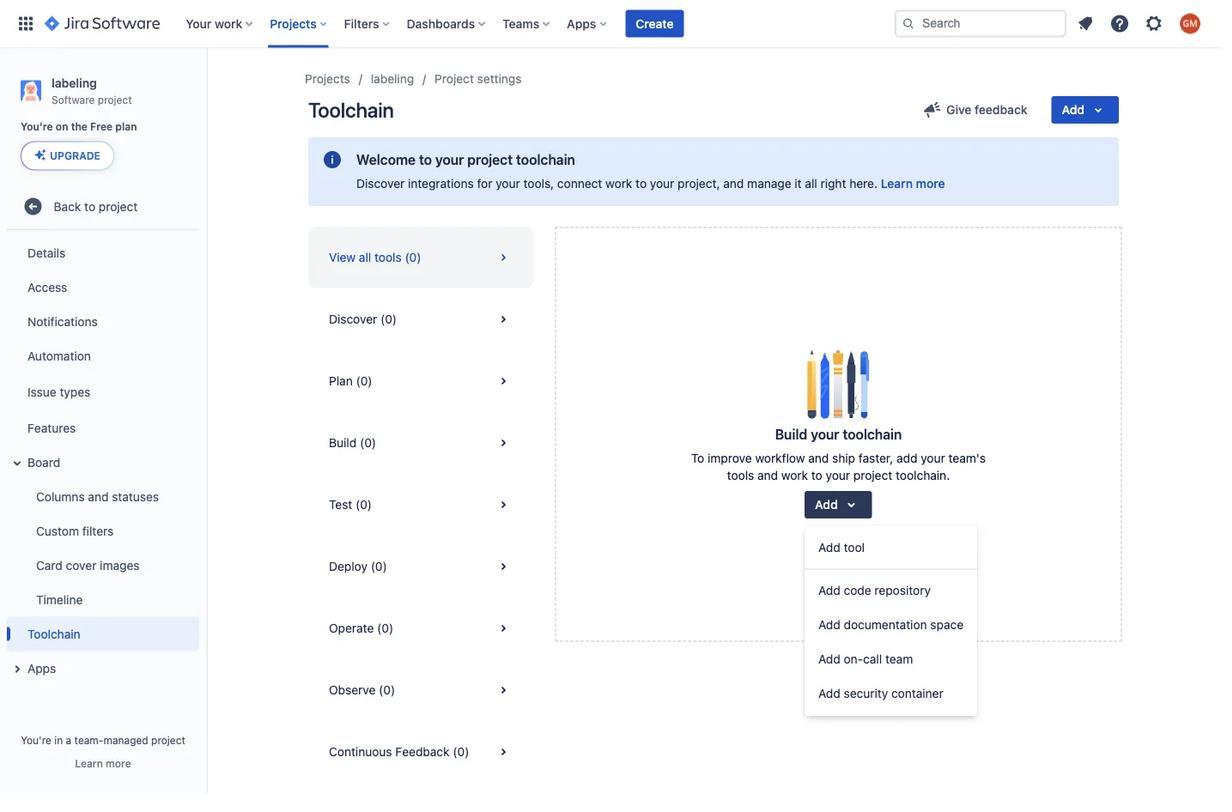 Task type: locate. For each thing, give the bounding box(es) containing it.
(0) for discover (0)
[[381, 312, 397, 326]]

(0) right feedback
[[453, 745, 469, 759]]

banner
[[0, 0, 1221, 48]]

add
[[897, 451, 918, 466]]

more down managed
[[106, 758, 131, 770]]

add left tool
[[819, 541, 841, 555]]

1 vertical spatial learn
[[75, 758, 103, 770]]

labeling up the software
[[52, 76, 97, 90]]

back to project link
[[7, 189, 199, 224]]

0 horizontal spatial more
[[106, 758, 131, 770]]

timeline link
[[17, 583, 199, 617]]

learn down team-
[[75, 758, 103, 770]]

work inside build your toolchain to improve workflow and ship faster, add your team's tools and work to your project toolchain.
[[782, 469, 808, 483]]

issue types link
[[7, 373, 199, 411]]

0 horizontal spatial labeling
[[52, 76, 97, 90]]

to up add dropdown button
[[812, 469, 823, 483]]

(0) for plan (0)
[[356, 374, 372, 388]]

projects button
[[265, 10, 334, 37]]

(0) right plan
[[356, 374, 372, 388]]

welcome
[[356, 152, 416, 168]]

manage
[[747, 177, 792, 191]]

0 vertical spatial more
[[916, 177, 945, 191]]

discover down welcome
[[356, 177, 405, 191]]

banner containing your work
[[0, 0, 1221, 48]]

add inside add security container 'button'
[[819, 687, 841, 701]]

security
[[844, 687, 888, 701]]

and left ship
[[808, 451, 829, 466]]

1 horizontal spatial build
[[775, 426, 808, 443]]

software
[[52, 93, 95, 105]]

(0) down plan (0)
[[360, 436, 376, 450]]

settings image
[[1144, 13, 1165, 34]]

jira software image
[[45, 13, 160, 34], [45, 13, 160, 34]]

and right project,
[[723, 177, 744, 191]]

toolchain link
[[7, 617, 199, 651]]

features link
[[7, 411, 199, 445]]

toolchain down 'timeline'
[[27, 627, 80, 641]]

labeling down filters dropdown button
[[371, 72, 414, 86]]

1 horizontal spatial labeling
[[371, 72, 414, 86]]

add for add on-call team
[[819, 652, 841, 667]]

add up add on-call team at the right
[[819, 618, 841, 632]]

apps
[[567, 16, 596, 30], [27, 661, 56, 675]]

labeling inside labeling software project
[[52, 76, 97, 90]]

team's
[[949, 451, 986, 466]]

you're for you're in a team-managed project
[[21, 734, 51, 746]]

0 horizontal spatial work
[[215, 16, 242, 30]]

group
[[3, 230, 199, 691], [805, 526, 978, 716]]

1 horizontal spatial tools
[[727, 469, 754, 483]]

you're left on
[[21, 121, 53, 133]]

1 horizontal spatial more
[[916, 177, 945, 191]]

project
[[98, 93, 132, 105], [467, 152, 513, 168], [99, 199, 138, 213], [854, 469, 893, 483], [151, 734, 185, 746]]

learn right here. at top right
[[881, 177, 913, 191]]

tools down improve
[[727, 469, 754, 483]]

board button
[[7, 445, 199, 480]]

0 vertical spatial projects
[[270, 16, 317, 30]]

to
[[419, 152, 432, 168], [636, 177, 647, 191], [84, 199, 95, 213], [812, 469, 823, 483]]

observe
[[329, 683, 376, 697]]

(0) inside button
[[360, 436, 376, 450]]

images
[[100, 558, 140, 572]]

0 horizontal spatial group
[[3, 230, 199, 691]]

(0)
[[405, 250, 421, 265], [381, 312, 397, 326], [356, 374, 372, 388], [360, 436, 376, 450], [356, 498, 372, 512], [371, 560, 387, 574], [377, 621, 394, 636], [379, 683, 395, 697], [453, 745, 469, 759]]

add inside add on-call team button
[[819, 652, 841, 667]]

here.
[[850, 177, 878, 191]]

learn inside button
[[75, 758, 103, 770]]

all right it
[[805, 177, 817, 191]]

add inside add code repository button
[[819, 584, 841, 598]]

1 vertical spatial more
[[106, 758, 131, 770]]

you're left in at the bottom of the page
[[21, 734, 51, 746]]

1 vertical spatial projects
[[305, 72, 350, 86]]

add right feedback
[[1062, 103, 1085, 117]]

build down plan
[[329, 436, 357, 450]]

filters
[[344, 16, 379, 30]]

create button
[[626, 10, 684, 37]]

0 horizontal spatial tools
[[375, 250, 402, 265]]

1 vertical spatial you're
[[21, 734, 51, 746]]

(0) right operate
[[377, 621, 394, 636]]

0 vertical spatial learn more button
[[881, 175, 945, 192]]

toolchain down the 'projects' link on the top left of the page
[[308, 98, 394, 122]]

your up toolchain.
[[921, 451, 945, 466]]

feedback
[[395, 745, 450, 759]]

add for add documentation space
[[819, 618, 841, 632]]

0 horizontal spatial learn
[[75, 758, 103, 770]]

1 horizontal spatial learn more button
[[881, 175, 945, 192]]

all inside button
[[359, 250, 371, 265]]

group containing add tool
[[805, 526, 978, 716]]

and
[[723, 177, 744, 191], [808, 451, 829, 466], [758, 469, 778, 483], [88, 490, 109, 504]]

project inside "welcome to your project toolchain discover integrations for your tools, connect work to your project, and manage it all right here. learn more"
[[467, 152, 513, 168]]

feedback
[[975, 103, 1028, 117]]

1 horizontal spatial toolchain
[[308, 98, 394, 122]]

0 vertical spatial all
[[805, 177, 817, 191]]

build for your
[[775, 426, 808, 443]]

1 horizontal spatial all
[[805, 177, 817, 191]]

build (0)
[[329, 436, 376, 450]]

1 horizontal spatial toolchain
[[843, 426, 902, 443]]

apps down 'toolchain' link
[[27, 661, 56, 675]]

1 vertical spatial tools
[[727, 469, 754, 483]]

2 vertical spatial work
[[782, 469, 808, 483]]

0 horizontal spatial build
[[329, 436, 357, 450]]

add documentation space button
[[805, 608, 978, 642]]

filters
[[82, 524, 114, 538]]

learn
[[881, 177, 913, 191], [75, 758, 103, 770]]

0 vertical spatial apps
[[567, 16, 596, 30]]

work right your at the left of the page
[[215, 16, 242, 30]]

build inside build your toolchain to improve workflow and ship faster, add your team's tools and work to your project toolchain.
[[775, 426, 808, 443]]

expand image
[[7, 659, 27, 680]]

toolchain
[[516, 152, 575, 168], [843, 426, 902, 443]]

tools right 'view'
[[375, 250, 402, 265]]

tools inside build your toolchain to improve workflow and ship faster, add your team's tools and work to your project toolchain.
[[727, 469, 754, 483]]

details
[[27, 246, 65, 260]]

columns
[[36, 490, 85, 504]]

your left project,
[[650, 177, 675, 191]]

1 horizontal spatial work
[[606, 177, 632, 191]]

add on-call team
[[819, 652, 913, 667]]

learn more button right here. at top right
[[881, 175, 945, 192]]

toolchain inside build your toolchain to improve workflow and ship faster, add your team's tools and work to your project toolchain.
[[843, 426, 902, 443]]

test (0) button
[[308, 474, 534, 536]]

work right connect
[[606, 177, 632, 191]]

0 horizontal spatial all
[[359, 250, 371, 265]]

work inside "welcome to your project toolchain discover integrations for your tools, connect work to your project, and manage it all right here. learn more"
[[606, 177, 632, 191]]

primary element
[[10, 0, 895, 48]]

operate (0) button
[[308, 598, 534, 660]]

(0) right deploy
[[371, 560, 387, 574]]

your profile and settings image
[[1180, 13, 1201, 34]]

apps right teams dropdown button
[[567, 16, 596, 30]]

view all tools (0) button
[[308, 227, 534, 289]]

add documentation space
[[819, 618, 964, 632]]

add left security
[[819, 687, 841, 701]]

project up for at the left top of page
[[467, 152, 513, 168]]

1 vertical spatial discover
[[329, 312, 377, 326]]

integrations
[[408, 177, 474, 191]]

add left on-
[[819, 652, 841, 667]]

0 horizontal spatial learn more button
[[75, 757, 131, 770]]

add inside add tool button
[[819, 541, 841, 555]]

documentation
[[844, 618, 927, 632]]

to inside build your toolchain to improve workflow and ship faster, add your team's tools and work to your project toolchain.
[[812, 469, 823, 483]]

on
[[56, 121, 68, 133]]

your right for at the left top of page
[[496, 177, 520, 191]]

0 vertical spatial learn
[[881, 177, 913, 191]]

improve
[[708, 451, 752, 466]]

more inside learn more button
[[106, 758, 131, 770]]

all
[[805, 177, 817, 191], [359, 250, 371, 265]]

2 you're from the top
[[21, 734, 51, 746]]

1 vertical spatial all
[[359, 250, 371, 265]]

projects inside popup button
[[270, 16, 317, 30]]

build
[[775, 426, 808, 443], [329, 436, 357, 450]]

notifications
[[27, 314, 98, 328]]

view
[[329, 250, 356, 265]]

add inside add documentation space button
[[819, 618, 841, 632]]

work
[[215, 16, 242, 30], [606, 177, 632, 191], [782, 469, 808, 483]]

(0) right the observe
[[379, 683, 395, 697]]

(0) for test (0)
[[356, 498, 372, 512]]

1 vertical spatial work
[[606, 177, 632, 191]]

project inside labeling software project
[[98, 93, 132, 105]]

your work
[[186, 16, 242, 30]]

add tool
[[819, 541, 865, 555]]

toolchain
[[308, 98, 394, 122], [27, 627, 80, 641]]

help image
[[1110, 13, 1130, 34]]

0 vertical spatial work
[[215, 16, 242, 30]]

and inside "welcome to your project toolchain discover integrations for your tools, connect work to your project, and manage it all right here. learn more"
[[723, 177, 744, 191]]

0 vertical spatial toolchain
[[516, 152, 575, 168]]

toolchain inside "welcome to your project toolchain discover integrations for your tools, connect work to your project, and manage it all right here. learn more"
[[516, 152, 575, 168]]

add on-call team button
[[805, 642, 978, 677]]

plan (0)
[[329, 374, 372, 388]]

1 horizontal spatial learn
[[881, 177, 913, 191]]

more
[[916, 177, 945, 191], [106, 758, 131, 770]]

1 you're from the top
[[21, 121, 53, 133]]

more right here. at top right
[[916, 177, 945, 191]]

(0) inside "button"
[[371, 560, 387, 574]]

project settings
[[435, 72, 522, 86]]

build up workflow
[[775, 426, 808, 443]]

build inside build (0) button
[[329, 436, 357, 450]]

0 horizontal spatial toolchain
[[516, 152, 575, 168]]

custom filters
[[36, 524, 114, 538]]

discover (0)
[[329, 312, 397, 326]]

card cover images link
[[17, 548, 199, 583]]

discover up plan (0)
[[329, 312, 377, 326]]

project down faster,
[[854, 469, 893, 483]]

1 vertical spatial apps
[[27, 661, 56, 675]]

cover
[[66, 558, 97, 572]]

(0) right the test
[[356, 498, 372, 512]]

0 vertical spatial discover
[[356, 177, 405, 191]]

project inside build your toolchain to improve workflow and ship faster, add your team's tools and work to your project toolchain.
[[854, 469, 893, 483]]

work down workflow
[[782, 469, 808, 483]]

learn more button
[[881, 175, 945, 192], [75, 757, 131, 770]]

(0) for build (0)
[[360, 436, 376, 450]]

0 vertical spatial you're
[[21, 121, 53, 133]]

toolchain up faster,
[[843, 426, 902, 443]]

0 vertical spatial toolchain
[[308, 98, 394, 122]]

learn more
[[75, 758, 131, 770]]

(0) inside "button"
[[377, 621, 394, 636]]

more inside "welcome to your project toolchain discover integrations for your tools, connect work to your project, and manage it all right here. learn more"
[[916, 177, 945, 191]]

settings
[[477, 72, 522, 86]]

all right 'view'
[[359, 250, 371, 265]]

in
[[54, 734, 63, 746]]

projects down 'projects' popup button
[[305, 72, 350, 86]]

0 horizontal spatial toolchain
[[27, 627, 80, 641]]

give
[[947, 103, 972, 117]]

1 horizontal spatial group
[[805, 526, 978, 716]]

continuous feedback (0)
[[329, 745, 469, 759]]

1 vertical spatial toolchain
[[27, 627, 80, 641]]

add up add tool
[[815, 498, 838, 512]]

a
[[66, 734, 71, 746]]

Search field
[[895, 10, 1067, 37]]

labeling software project
[[52, 76, 132, 105]]

connect
[[557, 177, 602, 191]]

to
[[691, 451, 705, 466]]

projects link
[[305, 69, 350, 89]]

give feedback
[[947, 103, 1028, 117]]

notifications link
[[7, 304, 199, 339]]

1 vertical spatial toolchain
[[843, 426, 902, 443]]

1 horizontal spatial apps
[[567, 16, 596, 30]]

project up plan
[[98, 93, 132, 105]]

0 vertical spatial tools
[[375, 250, 402, 265]]

it
[[795, 177, 802, 191]]

projects up the 'projects' link on the top left of the page
[[270, 16, 317, 30]]

learn more button down you're in a team-managed project
[[75, 757, 131, 770]]

2 horizontal spatial work
[[782, 469, 808, 483]]

access link
[[7, 270, 199, 304]]

project settings link
[[435, 69, 522, 89]]

project,
[[678, 177, 720, 191]]

(0) down view all tools (0)
[[381, 312, 397, 326]]

and up filters
[[88, 490, 109, 504]]

0 horizontal spatial apps
[[27, 661, 56, 675]]

add left the code
[[819, 584, 841, 598]]

managed
[[103, 734, 148, 746]]

the
[[71, 121, 88, 133]]

projects for the 'projects' link on the top left of the page
[[305, 72, 350, 86]]

add button
[[805, 491, 872, 519]]

discover
[[356, 177, 405, 191], [329, 312, 377, 326]]

statuses
[[112, 490, 159, 504]]

toolchain up the tools,
[[516, 152, 575, 168]]

toolchain inside group
[[27, 627, 80, 641]]



Task type: describe. For each thing, give the bounding box(es) containing it.
features
[[27, 421, 76, 435]]

for
[[477, 177, 493, 191]]

right
[[821, 177, 846, 191]]

appswitcher icon image
[[15, 13, 36, 34]]

sidebar navigation image
[[187, 69, 225, 103]]

deploy (0) button
[[308, 536, 534, 598]]

issue types
[[27, 385, 90, 399]]

you're for you're on the free plan
[[21, 121, 53, 133]]

search image
[[902, 17, 916, 30]]

deploy (0)
[[329, 560, 387, 574]]

build for (0)
[[329, 436, 357, 450]]

your up ship
[[811, 426, 840, 443]]

apps button
[[562, 10, 614, 37]]

columns and statuses
[[36, 490, 159, 504]]

1 vertical spatial learn more button
[[75, 757, 131, 770]]

labeling for labeling software project
[[52, 76, 97, 90]]

types
[[60, 385, 90, 399]]

columns and statuses link
[[17, 480, 199, 514]]

project up details link at the left
[[99, 199, 138, 213]]

create
[[636, 16, 674, 30]]

you're in a team-managed project
[[21, 734, 185, 746]]

observe (0) button
[[308, 660, 534, 721]]

discover inside "welcome to your project toolchain discover integrations for your tools, connect work to your project, and manage it all right here. learn more"
[[356, 177, 405, 191]]

you're on the free plan
[[21, 121, 137, 133]]

build (0) button
[[308, 412, 534, 474]]

discover (0) button
[[308, 289, 534, 350]]

view all tools (0)
[[329, 250, 421, 265]]

project right managed
[[151, 734, 185, 746]]

dashboards button
[[402, 10, 492, 37]]

automation
[[27, 349, 91, 363]]

continuous feedback (0) button
[[308, 721, 534, 783]]

operate
[[329, 621, 374, 636]]

(0) for operate (0)
[[377, 621, 394, 636]]

add code repository button
[[805, 574, 978, 608]]

test (0)
[[329, 498, 372, 512]]

project
[[435, 72, 474, 86]]

call
[[863, 652, 882, 667]]

board
[[27, 455, 60, 469]]

add for add security container
[[819, 687, 841, 701]]

all inside "welcome to your project toolchain discover integrations for your tools, connect work to your project, and manage it all right here. learn more"
[[805, 177, 817, 191]]

apps inside dropdown button
[[567, 16, 596, 30]]

notifications image
[[1075, 13, 1096, 34]]

back to project
[[54, 199, 138, 213]]

build your toolchain to improve workflow and ship faster, add your team's tools and work to your project toolchain.
[[691, 426, 986, 483]]

space
[[931, 618, 964, 632]]

automation link
[[7, 339, 199, 373]]

ship
[[832, 451, 856, 466]]

filters button
[[339, 10, 396, 37]]

team
[[886, 652, 913, 667]]

and down workflow
[[758, 469, 778, 483]]

discover inside the discover (0) button
[[329, 312, 377, 326]]

add for add code repository
[[819, 584, 841, 598]]

custom
[[36, 524, 79, 538]]

welcome to your project toolchain discover integrations for your tools, connect work to your project, and manage it all right here. learn more
[[356, 152, 945, 191]]

labeling for labeling
[[371, 72, 414, 86]]

group containing details
[[3, 230, 199, 691]]

to right back
[[84, 199, 95, 213]]

plan
[[329, 374, 353, 388]]

and inside group
[[88, 490, 109, 504]]

teams
[[503, 16, 540, 30]]

add button
[[1052, 96, 1119, 124]]

team-
[[74, 734, 103, 746]]

repository
[[875, 584, 931, 598]]

tools,
[[523, 177, 554, 191]]

operate (0)
[[329, 621, 394, 636]]

dashboards
[[407, 16, 475, 30]]

issue
[[27, 385, 56, 399]]

faster,
[[859, 451, 893, 466]]

code
[[844, 584, 871, 598]]

(0) for observe (0)
[[379, 683, 395, 697]]

observe (0)
[[329, 683, 395, 697]]

add for add tool
[[819, 541, 841, 555]]

apps button
[[7, 651, 199, 686]]

expand image
[[7, 453, 27, 474]]

(0) for deploy (0)
[[371, 560, 387, 574]]

projects for 'projects' popup button
[[270, 16, 317, 30]]

deploy
[[329, 560, 368, 574]]

(0) up the discover (0) button
[[405, 250, 421, 265]]

card cover images
[[36, 558, 140, 572]]

to left project,
[[636, 177, 647, 191]]

add inside add dropdown button
[[815, 498, 838, 512]]

your
[[186, 16, 212, 30]]

add inside add popup button
[[1062, 103, 1085, 117]]

continuous
[[329, 745, 392, 759]]

toolchain.
[[896, 469, 950, 483]]

your up integrations
[[435, 152, 464, 168]]

add code repository
[[819, 584, 931, 598]]

apps inside button
[[27, 661, 56, 675]]

learn inside "welcome to your project toolchain discover integrations for your tools, connect work to your project, and manage it all right here. learn more"
[[881, 177, 913, 191]]

tools inside view all tools (0) button
[[375, 250, 402, 265]]

free
[[90, 121, 113, 133]]

timeline
[[36, 593, 83, 607]]

custom filters link
[[17, 514, 199, 548]]

workflow
[[755, 451, 805, 466]]

upgrade button
[[21, 142, 113, 169]]

work inside "dropdown button"
[[215, 16, 242, 30]]

teams button
[[497, 10, 557, 37]]

to up integrations
[[419, 152, 432, 168]]

your down ship
[[826, 469, 850, 483]]

container
[[891, 687, 944, 701]]

add tool button
[[805, 531, 978, 565]]



Task type: vqa. For each thing, say whether or not it's contained in the screenshot.
Calendars on the left top of the page
no



